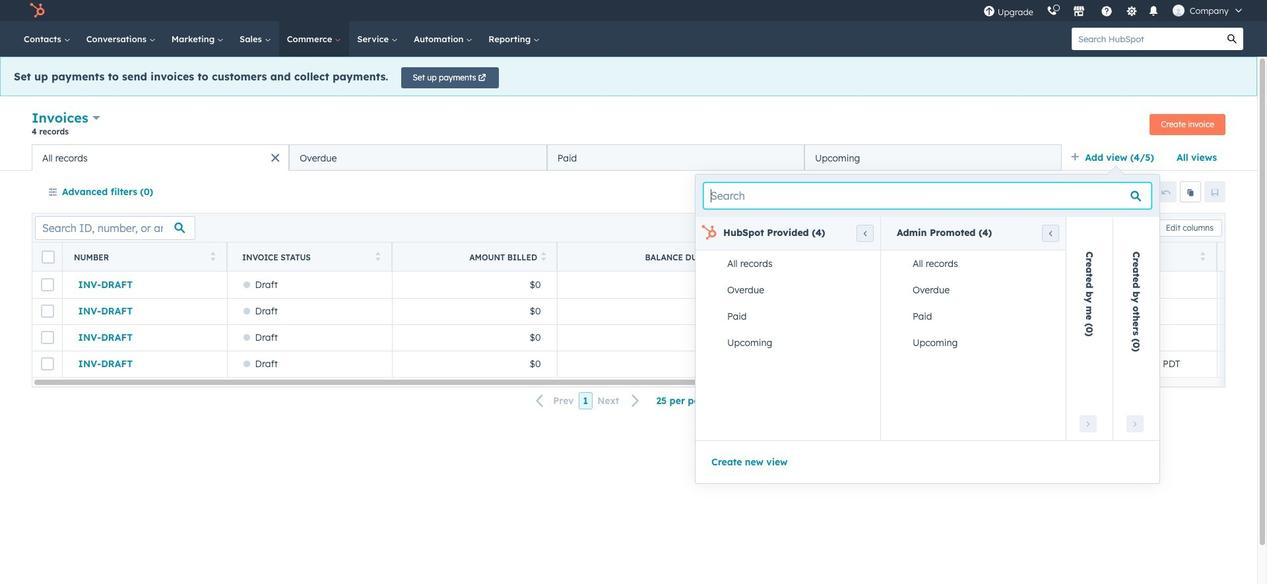 Task type: vqa. For each thing, say whether or not it's contained in the screenshot.
Jacob Simon ICON
yes



Task type: describe. For each thing, give the bounding box(es) containing it.
jacob simon image
[[1173, 5, 1185, 17]]

marketplaces image
[[1073, 6, 1085, 18]]

4 press to sort. element from the left
[[1200, 252, 1205, 263]]

1 press to sort. image from the left
[[210, 252, 215, 261]]

3 press to sort. element from the left
[[541, 252, 546, 263]]

1 press to sort. element from the left
[[210, 252, 215, 263]]

1 column header from the left
[[722, 243, 888, 272]]

2 press to sort. image from the left
[[541, 252, 546, 261]]



Task type: locate. For each thing, give the bounding box(es) containing it.
2 press to sort. image from the left
[[1200, 252, 1205, 261]]

2 press to sort. element from the left
[[375, 252, 380, 263]]

banner
[[32, 108, 1226, 145]]

1 press to sort. image from the left
[[375, 252, 380, 261]]

0 horizontal spatial press to sort. image
[[375, 252, 380, 261]]

press to sort. image
[[210, 252, 215, 261], [541, 252, 546, 261]]

Search ID, number, or amount billed search field
[[35, 216, 195, 240]]

press to sort. image
[[375, 252, 380, 261], [1200, 252, 1205, 261]]

1 horizontal spatial press to sort. image
[[541, 252, 546, 261]]

press to sort. image for 1st press to sort. "element" from right
[[1200, 252, 1205, 261]]

0 horizontal spatial press to sort. image
[[210, 252, 215, 261]]

menu
[[977, 0, 1251, 21]]

Search HubSpot search field
[[1072, 28, 1221, 50]]

column header
[[722, 243, 888, 272], [887, 243, 1053, 272]]

pagination navigation
[[528, 393, 648, 410]]

press to sort. image for 3rd press to sort. "element" from right
[[375, 252, 380, 261]]

Search search field
[[704, 183, 1152, 209]]

2 column header from the left
[[887, 243, 1053, 272]]

1 horizontal spatial press to sort. image
[[1200, 252, 1205, 261]]

press to sort. element
[[210, 252, 215, 263], [375, 252, 380, 263], [541, 252, 546, 263], [1200, 252, 1205, 263]]



